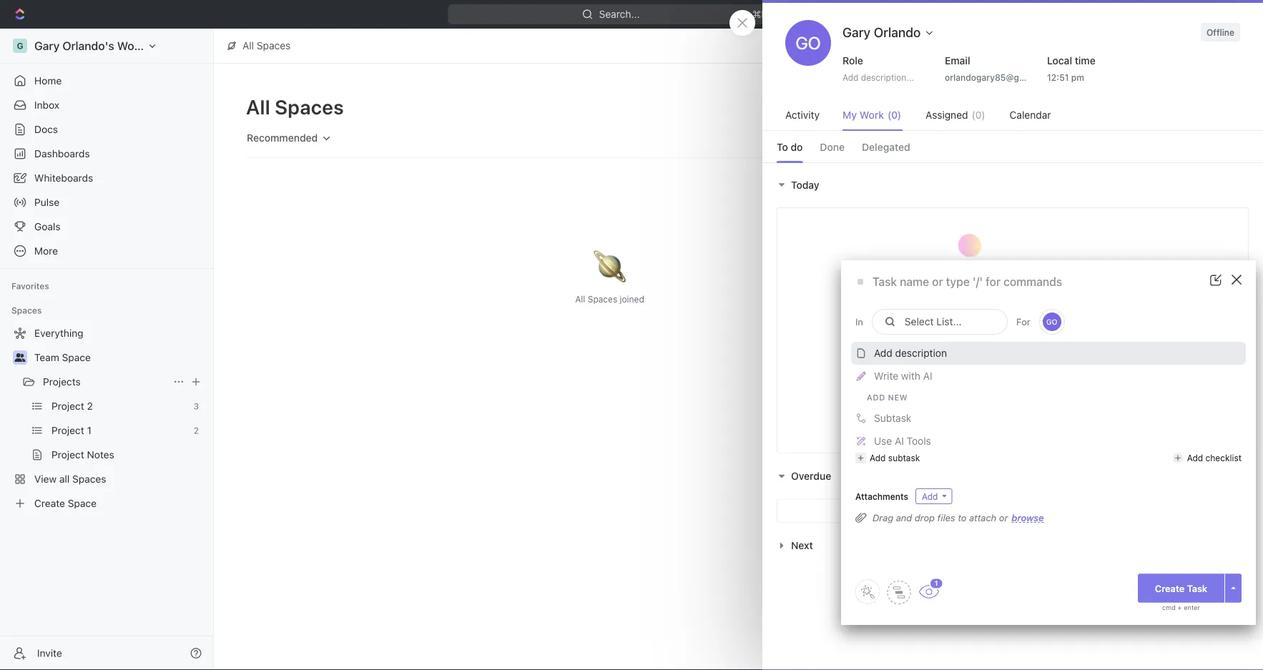 Task type: locate. For each thing, give the bounding box(es) containing it.
description
[[895, 347, 947, 359]]

1 vertical spatial new
[[913, 101, 934, 113]]

1 vertical spatial reminders
[[1010, 506, 1053, 516]]

space down view all spaces
[[68, 498, 97, 509]]

and inside the tasks and reminders that are scheduled for today will appear here.
[[925, 397, 943, 409]]

new space button
[[891, 96, 974, 119]]

create down the view
[[34, 498, 65, 509]]

whiteboards
[[34, 172, 93, 184]]

enter
[[1184, 604, 1200, 612]]

0 horizontal spatial gary
[[34, 39, 60, 53]]

to
[[958, 513, 967, 523]]

reminders right tasks
[[1010, 506, 1053, 516]]

3 project from the top
[[52, 449, 84, 461]]

ai right use
[[895, 435, 904, 447]]

1 vertical spatial user group image
[[15, 353, 25, 362]]

write
[[874, 370, 899, 382]]

1 vertical spatial ai
[[895, 435, 904, 447]]

1 vertical spatial team space
[[34, 352, 91, 363]]

1 vertical spatial all spaces
[[246, 95, 344, 118]]

or inside 'drag and drop files to attach or browse'
[[999, 513, 1008, 523]]

gary right g
[[34, 39, 60, 53]]

1 horizontal spatial create
[[1155, 583, 1185, 594]]

tools
[[907, 435, 931, 447]]

everything
[[34, 327, 83, 339]]

task
[[1187, 583, 1208, 594]]

team space inside tree
[[34, 352, 91, 363]]

add subtask
[[870, 453, 920, 463]]

calendar
[[1010, 109, 1051, 121]]

all spaces
[[242, 40, 291, 52], [246, 95, 344, 118]]

1 vertical spatial project
[[52, 425, 84, 436]]

2 (0) from the left
[[972, 109, 985, 121]]

tree containing everything
[[6, 322, 207, 515]]

list...
[[937, 316, 962, 328]]

and
[[925, 397, 943, 409], [896, 513, 912, 523]]

work
[[860, 109, 884, 121]]

0 horizontal spatial 1
[[87, 425, 91, 436]]

project up view all spaces
[[52, 449, 84, 461]]

or
[[999, 506, 1007, 516], [999, 513, 1008, 523]]

overdue button
[[777, 470, 835, 482]]

0 vertical spatial create
[[34, 498, 65, 509]]

project notes link
[[52, 444, 205, 466]]

new down description...
[[913, 101, 934, 113]]

team space down in
[[1042, 157, 1100, 169]]

joined
[[620, 294, 644, 304]]

new for new space
[[913, 101, 934, 113]]

ai inside use ai tools button
[[895, 435, 904, 447]]

add down use
[[870, 453, 886, 463]]

1 vertical spatial team
[[34, 352, 59, 363]]

today down do
[[791, 179, 820, 191]]

team space up projects
[[34, 352, 91, 363]]

upgrade
[[1088, 8, 1129, 20]]

(0) right work
[[888, 109, 901, 121]]

2 project from the top
[[52, 425, 84, 436]]

1 horizontal spatial (0)
[[972, 109, 985, 121]]

project
[[52, 400, 84, 412], [52, 425, 84, 436], [52, 449, 84, 461]]

project inside 'link'
[[52, 449, 84, 461]]

0 vertical spatial and
[[925, 397, 943, 409]]

gary orlando
[[843, 24, 921, 40]]

no
[[926, 506, 938, 516]]

1 horizontal spatial and
[[925, 397, 943, 409]]

team space
[[1042, 157, 1100, 169], [34, 352, 91, 363]]

0 horizontal spatial user group image
[[15, 353, 25, 362]]

create up cmd
[[1155, 583, 1185, 594]]

and right the tasks
[[925, 397, 943, 409]]

0 vertical spatial 2
[[87, 400, 93, 412]]

1 horizontal spatial gary
[[843, 24, 871, 40]]

notes
[[87, 449, 114, 461]]

0 vertical spatial ai
[[923, 370, 933, 382]]

0 horizontal spatial (0)
[[888, 109, 901, 121]]

2 down 3
[[194, 426, 199, 436]]

0 vertical spatial reminders
[[945, 397, 994, 409]]

new inside "button"
[[913, 101, 934, 113]]

1 horizontal spatial go
[[1047, 318, 1058, 326]]

user group image
[[1020, 160, 1029, 167], [15, 353, 25, 362]]

everything link
[[6, 322, 205, 345]]

new right upgrade
[[1161, 8, 1182, 20]]

home link
[[6, 69, 207, 92]]

drag
[[873, 513, 894, 523]]

project 1 link
[[52, 419, 188, 442]]

ai inside write with ai button
[[923, 370, 933, 382]]

recommended
[[247, 132, 318, 144]]

subtask
[[874, 412, 912, 424]]

tasks
[[975, 506, 997, 516]]

1 inside dropdown button
[[935, 580, 938, 587]]

select list... button
[[872, 309, 1008, 335]]

1 vertical spatial today
[[1101, 397, 1129, 409]]

whiteboards link
[[6, 167, 207, 190]]

1 up project notes
[[87, 425, 91, 436]]

sidebar navigation
[[0, 29, 217, 670]]

gary orlando button
[[837, 20, 941, 44], [837, 20, 941, 44]]

project for project 2
[[52, 400, 84, 412]]

team space link
[[34, 346, 205, 369]]

0 vertical spatial new
[[1161, 8, 1182, 20]]

1 down files
[[935, 580, 938, 587]]

delegated
[[862, 141, 910, 153]]

1 vertical spatial and
[[896, 513, 912, 523]]

today inside the tasks and reminders that are scheduled for today will appear here.
[[1101, 397, 1129, 409]]

1 horizontal spatial user group image
[[1020, 160, 1029, 167]]

1 horizontal spatial new
[[1161, 8, 1182, 20]]

gary
[[843, 24, 871, 40], [34, 39, 60, 53]]

gary for gary orlando's workspace
[[34, 39, 60, 53]]

0 vertical spatial team
[[1042, 157, 1068, 169]]

tree inside sidebar navigation
[[6, 322, 207, 515]]

team
[[1042, 157, 1068, 169], [34, 352, 59, 363]]

add up write
[[874, 347, 893, 359]]

(0)
[[888, 109, 901, 121], [972, 109, 985, 121]]

1 horizontal spatial today
[[1101, 397, 1129, 409]]

tree
[[6, 322, 207, 515]]

sidebar.
[[1122, 120, 1154, 130]]

0 vertical spatial team space
[[1042, 157, 1100, 169]]

pencil image
[[856, 371, 866, 381]]

0 horizontal spatial 2
[[87, 400, 93, 412]]

create
[[34, 498, 65, 509], [1155, 583, 1185, 594]]

add checklist
[[1187, 453, 1242, 463]]

reminders up will
[[945, 397, 994, 409]]

new inside button
[[1161, 8, 1182, 20]]

add left new
[[867, 393, 886, 402]]

scheduled.
[[1055, 506, 1099, 516]]

2 or from the top
[[999, 513, 1008, 523]]

1 vertical spatial 2
[[194, 426, 199, 436]]

0 horizontal spatial ai
[[895, 435, 904, 447]]

ai right with
[[923, 370, 933, 382]]

project up project 1
[[52, 400, 84, 412]]

0 horizontal spatial create
[[34, 498, 65, 509]]

and left drop
[[896, 513, 912, 523]]

gary orlando's workspace, , element
[[13, 39, 27, 53]]

g
[[17, 41, 23, 51]]

space inside "button"
[[936, 101, 965, 113]]

spaces
[[257, 40, 291, 52], [275, 95, 344, 118], [1056, 100, 1099, 116], [1016, 120, 1045, 130], [588, 294, 617, 304], [11, 305, 42, 315], [72, 473, 106, 485]]

1 project from the top
[[52, 400, 84, 412]]

team down shown
[[1042, 157, 1068, 169]]

done
[[820, 141, 845, 153]]

add description... button
[[837, 69, 931, 86]]

add for add checklist
[[1187, 453, 1203, 463]]

role
[[843, 55, 863, 67]]

add up no
[[922, 491, 938, 501]]

project 1
[[52, 425, 91, 436]]

delegated button
[[862, 132, 910, 162]]

create inside sidebar navigation
[[34, 498, 65, 509]]

1 inside tree
[[87, 425, 91, 436]]

write with ai button
[[851, 365, 1246, 388]]

visible spaces spaces shown in your left sidebar.
[[1016, 100, 1154, 130]]

shown
[[1048, 120, 1074, 130]]

project 2
[[52, 400, 93, 412]]

today right for
[[1101, 397, 1129, 409]]

gary for gary orlando
[[843, 24, 871, 40]]

0 horizontal spatial today
[[791, 179, 820, 191]]

will
[[975, 413, 990, 425]]

1 horizontal spatial ai
[[923, 370, 933, 382]]

with
[[901, 370, 921, 382]]

add inside dropdown button
[[922, 491, 938, 501]]

add inside 'button'
[[874, 347, 893, 359]]

to do
[[777, 141, 803, 153]]

add left checklist
[[1187, 453, 1203, 463]]

space down email
[[936, 101, 965, 113]]

0 vertical spatial go
[[796, 33, 821, 53]]

1 button
[[918, 577, 944, 599]]

2 down projects link
[[87, 400, 93, 412]]

0 horizontal spatial team
[[34, 352, 59, 363]]

0 vertical spatial user group image
[[1020, 160, 1029, 167]]

gary up role
[[843, 24, 871, 40]]

add down role
[[843, 72, 859, 82]]

project for project 1
[[52, 425, 84, 436]]

1 horizontal spatial team space
[[1042, 157, 1100, 169]]

next
[[791, 540, 813, 551]]

all
[[242, 40, 254, 52], [246, 95, 270, 118], [575, 294, 585, 304]]

add
[[843, 72, 859, 82], [874, 347, 893, 359], [867, 393, 886, 402], [870, 453, 886, 463], [1187, 453, 1203, 463], [922, 491, 938, 501]]

and inside 'drag and drop files to attach or browse'
[[896, 513, 912, 523]]

0 horizontal spatial new
[[913, 101, 934, 113]]

tab list containing to do
[[763, 131, 1263, 162]]

0 horizontal spatial reminders
[[945, 397, 994, 409]]

0 horizontal spatial team space
[[34, 352, 91, 363]]

0 vertical spatial all
[[242, 40, 254, 52]]

write with ai
[[874, 370, 933, 382]]

1 vertical spatial create
[[1155, 583, 1185, 594]]

role add description...
[[843, 55, 914, 82]]

tab list
[[763, 131, 1263, 162]]

1 vertical spatial 1
[[935, 580, 938, 587]]

new
[[1161, 8, 1182, 20], [913, 101, 934, 113]]

0 horizontal spatial and
[[896, 513, 912, 523]]

create for create task
[[1155, 583, 1185, 594]]

(0) right assigned
[[972, 109, 985, 121]]

1 horizontal spatial 1
[[935, 580, 938, 587]]

select list...
[[905, 316, 962, 328]]

project down project 2
[[52, 425, 84, 436]]

scheduled
[[1035, 397, 1083, 409]]

team down everything
[[34, 352, 59, 363]]

0 vertical spatial project
[[52, 400, 84, 412]]

gary inside sidebar navigation
[[34, 39, 60, 53]]

0 vertical spatial 1
[[87, 425, 91, 436]]

assigned (0)
[[926, 109, 985, 121]]

1 vertical spatial go
[[1047, 318, 1058, 326]]

go inside dropdown button
[[1047, 318, 1058, 326]]

1 or from the top
[[999, 506, 1007, 516]]

2 vertical spatial project
[[52, 449, 84, 461]]

here.
[[1027, 413, 1051, 425]]

space
[[936, 101, 965, 113], [1070, 157, 1100, 169], [62, 352, 91, 363], [68, 498, 97, 509]]

1 horizontal spatial 2
[[194, 426, 199, 436]]

project 2 link
[[52, 395, 188, 418]]



Task type: vqa. For each thing, say whether or not it's contained in the screenshot.
New Space
yes



Task type: describe. For each thing, give the bounding box(es) containing it.
more button
[[6, 240, 207, 263]]

favorites
[[11, 281, 49, 291]]

user group image inside sidebar navigation
[[15, 353, 25, 362]]

left
[[1106, 120, 1119, 130]]

create space
[[34, 498, 97, 509]]

goals
[[34, 221, 60, 232]]

view all spaces link
[[6, 468, 205, 491]]

0 vertical spatial all spaces
[[242, 40, 291, 52]]

activity
[[785, 109, 820, 121]]

use ai tools button
[[851, 430, 1246, 453]]

3
[[193, 401, 199, 411]]

visible
[[1016, 100, 1054, 116]]

local
[[1047, 55, 1072, 67]]

view
[[34, 473, 57, 485]]

project for project notes
[[52, 449, 84, 461]]

attach
[[969, 513, 997, 523]]

space up projects
[[62, 352, 91, 363]]

done button
[[820, 132, 845, 162]]

spaces inside tree
[[72, 473, 106, 485]]

12:51
[[1047, 72, 1069, 82]]

2 vertical spatial all
[[575, 294, 585, 304]]

offline
[[1207, 27, 1235, 37]]

invite
[[37, 647, 62, 659]]

drag and drop files to attach or browse
[[873, 512, 1044, 523]]

projects link
[[43, 371, 167, 393]]

0 horizontal spatial go
[[796, 33, 821, 53]]

1 horizontal spatial reminders
[[1010, 506, 1053, 516]]

upgrade link
[[1068, 4, 1136, 24]]

dashboards
[[34, 148, 90, 160]]

description...
[[861, 72, 914, 82]]

new
[[888, 393, 908, 402]]

0 vertical spatial today
[[791, 179, 820, 191]]

inbox
[[34, 99, 59, 111]]

or inside to do tab panel
[[999, 506, 1007, 516]]

overdue
[[940, 506, 973, 516]]

select
[[905, 316, 934, 328]]

space down in
[[1070, 157, 1100, 169]]

new space
[[913, 101, 965, 113]]

1 horizontal spatial team
[[1042, 157, 1068, 169]]

more
[[34, 245, 58, 257]]

gary orlando's workspace
[[34, 39, 176, 53]]

checklist
[[1206, 453, 1242, 463]]

projects
[[43, 376, 81, 388]]

create task
[[1155, 583, 1208, 594]]

1 vertical spatial all
[[246, 95, 270, 118]]

attachments
[[856, 491, 908, 501]]

add for add new
[[867, 393, 886, 402]]

appear
[[993, 413, 1025, 425]]

dashboards link
[[6, 142, 207, 165]]

new button
[[1141, 3, 1191, 26]]

add for add subtask
[[870, 453, 886, 463]]

your
[[1086, 120, 1104, 130]]

home
[[34, 75, 62, 87]]

local time 12:51 pm
[[1047, 55, 1096, 82]]

for
[[1016, 317, 1031, 327]]

tasks and reminders that are scheduled for today will appear here.
[[897, 397, 1129, 425]]

Task name or type '/' for commands text field
[[873, 275, 1185, 290]]

favorites button
[[6, 278, 55, 295]]

all
[[59, 473, 70, 485]]

view all spaces
[[34, 473, 106, 485]]

to do tab panel
[[763, 162, 1263, 568]]

reminders inside the tasks and reminders that are scheduled for today will appear here.
[[945, 397, 994, 409]]

add description button
[[851, 342, 1246, 365]]

use
[[874, 435, 892, 447]]

that
[[997, 397, 1015, 409]]

create for create space
[[34, 498, 65, 509]]

subtask button
[[851, 407, 1246, 430]]

next button
[[777, 540, 817, 551]]

add button
[[916, 489, 952, 504]]

all spaces joined
[[575, 294, 644, 304]]

docs
[[34, 123, 58, 135]]

team inside tree
[[34, 352, 59, 363]]

files
[[938, 513, 955, 523]]

my
[[843, 109, 857, 121]]

add for add description
[[874, 347, 893, 359]]

assigned
[[926, 109, 968, 121]]

email
[[945, 55, 970, 67]]

add new
[[867, 393, 908, 402]]

tasks
[[897, 397, 923, 409]]

overdue
[[791, 470, 831, 482]]

cmd + enter
[[1162, 604, 1200, 612]]

new for new
[[1161, 8, 1182, 20]]

and for tasks
[[925, 397, 943, 409]]

do
[[791, 141, 803, 153]]

email orlandogary85@gmail.com
[[945, 55, 1057, 82]]

today button
[[777, 179, 823, 191]]

+
[[1178, 604, 1182, 612]]

orlando's
[[62, 39, 114, 53]]

1 (0) from the left
[[888, 109, 901, 121]]

add inside role add description...
[[843, 72, 859, 82]]

and for drag
[[896, 513, 912, 523]]

time
[[1075, 55, 1096, 67]]

orlando
[[874, 24, 921, 40]]

recommended button
[[240, 126, 339, 150]]

goals link
[[6, 215, 207, 238]]

are
[[1018, 397, 1033, 409]]

cmd
[[1162, 604, 1176, 612]]



